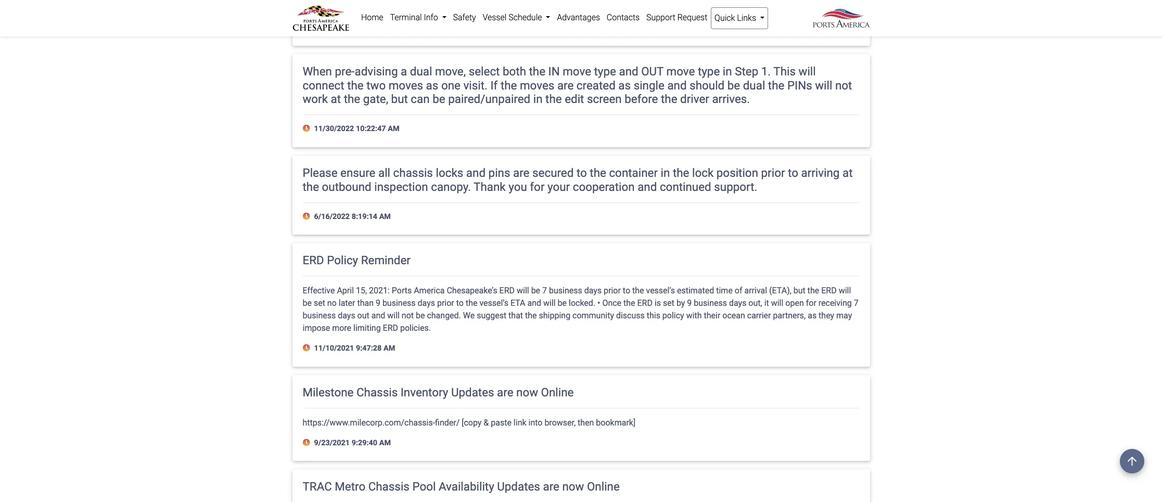 Task type: locate. For each thing, give the bounding box(es) containing it.
0 vertical spatial for
[[530, 180, 545, 194]]

open
[[786, 298, 804, 308]]

canopy.
[[431, 180, 471, 194]]

am down terminal
[[384, 23, 395, 32]]

pre-
[[335, 64, 355, 78]]

2 vertical spatial prior
[[437, 298, 454, 308]]

1 vertical spatial updates
[[497, 480, 540, 494]]

later
[[339, 298, 355, 308]]

move right "in"
[[563, 64, 592, 78]]

0 horizontal spatial set
[[314, 298, 325, 308]]

shipping
[[539, 311, 571, 321]]

0 vertical spatial prior
[[762, 166, 785, 180]]

in
[[549, 64, 560, 78]]

that
[[509, 311, 523, 321]]

erd left policy
[[303, 254, 324, 267]]

1 vertical spatial now
[[563, 480, 584, 494]]

at
[[331, 92, 341, 106], [843, 166, 853, 180]]

ports
[[392, 286, 412, 296]]

0 vertical spatial 7
[[543, 286, 547, 296]]

as left they
[[808, 311, 817, 321]]

0 vertical spatial updates
[[451, 386, 494, 399]]

lock
[[692, 166, 714, 180]]

clock image left 6/16/2022
[[303, 213, 312, 220]]

am right '9:29:40'
[[379, 439, 391, 448]]

9 down 2021:
[[376, 298, 381, 308]]

then
[[578, 418, 594, 428]]

0 horizontal spatial but
[[391, 92, 408, 106]]

0 horizontal spatial not
[[402, 311, 414, 321]]

for right open
[[806, 298, 817, 308]]

will right it
[[772, 298, 784, 308]]

once
[[603, 298, 622, 308]]

1 vertical spatial for
[[806, 298, 817, 308]]

1 moves from the left
[[389, 78, 423, 92]]

0 vertical spatial now
[[517, 386, 538, 399]]

move right "out"
[[667, 64, 695, 78]]

1 vertical spatial vessel's
[[480, 298, 509, 308]]

1 horizontal spatial type
[[698, 64, 720, 78]]

for inside please ensure all chassis locks and pins are secured to the container in the lock position prior to arriving at the outbound inspection canopy.  thank you for your cooperation and continued support.
[[530, 180, 545, 194]]

in
[[723, 64, 732, 78], [534, 92, 543, 106], [661, 166, 670, 180]]

2 vertical spatial in
[[661, 166, 670, 180]]

2 horizontal spatial as
[[808, 311, 817, 321]]

advising
[[355, 64, 398, 78]]

am for 11/30/2022 10:22:47 am
[[388, 125, 400, 133]]

prior up changed.
[[437, 298, 454, 308]]

1 horizontal spatial now
[[563, 480, 584, 494]]

3 clock image from the top
[[303, 213, 312, 220]]

am right 8:19:14
[[379, 212, 391, 221]]

1 clock image from the top
[[303, 23, 312, 31]]

support request
[[647, 12, 708, 22]]

clock image
[[303, 23, 312, 31], [303, 125, 312, 133], [303, 213, 312, 220], [303, 439, 312, 447]]

clock image left 9/23/2021 at the left
[[303, 439, 312, 447]]

1 vertical spatial online
[[587, 480, 620, 494]]

in inside please ensure all chassis locks and pins are secured to the container in the lock position prior to arriving at the outbound inspection canopy.  thank you for your cooperation and continued support.
[[661, 166, 670, 180]]

at right arriving
[[843, 166, 853, 180]]

prior right position
[[762, 166, 785, 180]]

1 horizontal spatial for
[[806, 298, 817, 308]]

we
[[463, 311, 475, 321]]

but up open
[[794, 286, 806, 296]]

their
[[704, 311, 721, 321]]

0 vertical spatial but
[[391, 92, 408, 106]]

type up should
[[698, 64, 720, 78]]

not
[[836, 78, 853, 92], [402, 311, 414, 321]]

this
[[647, 311, 661, 321]]

in left the step
[[723, 64, 732, 78]]

pins
[[788, 78, 813, 92]]

0 horizontal spatial prior
[[437, 298, 454, 308]]

0 horizontal spatial for
[[530, 180, 545, 194]]

clock image for 9/23/2021 9:29:40 am
[[303, 439, 312, 447]]

1 horizontal spatial at
[[843, 166, 853, 180]]

at inside please ensure all chassis locks and pins are secured to the container in the lock position prior to arriving at the outbound inspection canopy.  thank you for your cooperation and continued support.
[[843, 166, 853, 180]]

your
[[548, 180, 570, 194]]

availability
[[439, 480, 495, 494]]

when
[[303, 64, 332, 78]]

this
[[774, 64, 796, 78]]

discuss
[[616, 311, 645, 321]]

two
[[367, 78, 386, 92]]

2 horizontal spatial prior
[[762, 166, 785, 180]]

0 horizontal spatial 9
[[376, 298, 381, 308]]

0 horizontal spatial dual
[[410, 64, 432, 78]]

move
[[563, 64, 592, 78], [667, 64, 695, 78]]

0 horizontal spatial at
[[331, 92, 341, 106]]

0 vertical spatial in
[[723, 64, 732, 78]]

0 vertical spatial at
[[331, 92, 341, 106]]

1 horizontal spatial as
[[619, 78, 631, 92]]

chassis
[[357, 386, 398, 399], [368, 480, 410, 494]]

dual down the step
[[743, 78, 766, 92]]

0 horizontal spatial moves
[[389, 78, 423, 92]]

move,
[[435, 64, 466, 78]]

more
[[332, 323, 352, 333]]

1 horizontal spatial 9
[[687, 298, 692, 308]]

can
[[411, 92, 430, 106]]

am right 9:47:28
[[384, 344, 395, 353]]

vessel's up the is
[[646, 286, 675, 296]]

set
[[314, 298, 325, 308], [663, 298, 675, 308]]

into
[[529, 418, 543, 428]]

moves
[[389, 78, 423, 92], [520, 78, 555, 92]]

7
[[543, 286, 547, 296], [854, 298, 859, 308]]

11/30/2022
[[314, 125, 354, 133]]

america
[[414, 286, 445, 296]]

visit.
[[464, 78, 488, 92]]

4 clock image from the top
[[303, 439, 312, 447]]

1 vertical spatial dual
[[743, 78, 766, 92]]

erd up eta at the left bottom of the page
[[500, 286, 515, 296]]

for inside effective april 15, 2021: ports america chesapeake's erd will be 7 business days prior to the vessel's estimated time of arrival (eta), but the erd will be set no later than 9 business days prior to the vessel's eta and will be locked. • once the erd is set by 9 business days out, it will open for receiving 7 business days out and will not be changed.  we suggest that the shipping community discuss this policy with their ocean carrier partners, as they may impose more limiting erd policies.
[[806, 298, 817, 308]]

locks
[[436, 166, 464, 180]]

policy
[[327, 254, 358, 267]]

not right pins on the top right
[[836, 78, 853, 92]]

1 vertical spatial 7
[[854, 298, 859, 308]]

not up policies.
[[402, 311, 414, 321]]

of
[[735, 286, 743, 296]]

will down ports on the bottom left
[[388, 311, 400, 321]]

finder/
[[435, 418, 460, 428]]

position
[[717, 166, 759, 180]]

1 horizontal spatial dual
[[743, 78, 766, 92]]

0 horizontal spatial 7
[[543, 286, 547, 296]]

0 horizontal spatial now
[[517, 386, 538, 399]]

single
[[634, 78, 665, 92]]

erd left the is
[[638, 298, 653, 308]]

1 horizontal spatial not
[[836, 78, 853, 92]]

pool
[[413, 480, 436, 494]]

erd policy reminder
[[303, 254, 411, 267]]

dual
[[410, 64, 432, 78], [743, 78, 766, 92]]

1 horizontal spatial moves
[[520, 78, 555, 92]]

prior inside please ensure all chassis locks and pins are secured to the container in the lock position prior to arriving at the outbound inspection canopy.  thank you for your cooperation and continued support.
[[762, 166, 785, 180]]

0 vertical spatial online
[[541, 386, 574, 399]]

9 right by
[[687, 298, 692, 308]]

1 vertical spatial prior
[[604, 286, 621, 296]]

a
[[401, 64, 407, 78]]

2 clock image from the top
[[303, 125, 312, 133]]

community
[[573, 311, 614, 321]]

1 horizontal spatial online
[[587, 480, 620, 494]]

days
[[585, 286, 602, 296], [418, 298, 435, 308], [729, 298, 747, 308], [338, 311, 355, 321]]

10:07:34
[[352, 23, 382, 32]]

moves down a
[[389, 78, 423, 92]]

is
[[655, 298, 661, 308]]

am right the 10:22:47
[[388, 125, 400, 133]]

1 horizontal spatial vessel's
[[646, 286, 675, 296]]

2 9 from the left
[[687, 298, 692, 308]]

connect
[[303, 78, 345, 92]]

1 vertical spatial at
[[843, 166, 853, 180]]

set left no
[[314, 298, 325, 308]]

but inside effective april 15, 2021: ports america chesapeake's erd will be 7 business days prior to the vessel's estimated time of arrival (eta), but the erd will be set no later than 9 business days prior to the vessel's eta and will be locked. • once the erd is set by 9 business days out, it will open for receiving 7 business days out and will not be changed.  we suggest that the shipping community discuss this policy with their ocean carrier partners, as they may impose more limiting erd policies.
[[794, 286, 806, 296]]

effective april 15, 2021: ports america chesapeake's erd will be 7 business days prior to the vessel's estimated time of arrival (eta), but the erd will be set no later than 9 business days prior to the vessel's eta and will be locked. • once the erd is set by 9 business days out, it will open for receiving 7 business days out and will not be changed.  we suggest that the shipping community discuss this policy with their ocean carrier partners, as they may impose more limiting erd policies.
[[303, 286, 859, 333]]

online
[[541, 386, 574, 399], [587, 480, 620, 494]]

info
[[424, 12, 438, 22]]

1 horizontal spatial move
[[667, 64, 695, 78]]

in up continued
[[661, 166, 670, 180]]

for
[[530, 180, 545, 194], [806, 298, 817, 308]]

0 vertical spatial dual
[[410, 64, 432, 78]]

as up can
[[426, 78, 439, 92]]

chassis up the https://www.milecorp.com/chassis-
[[357, 386, 398, 399]]

quick links
[[715, 13, 759, 23]]

and left "out"
[[619, 64, 639, 78]]

in left edit
[[534, 92, 543, 106]]

prior up 'once'
[[604, 286, 621, 296]]

link
[[514, 418, 527, 428]]

1 vertical spatial not
[[402, 311, 414, 321]]

arrival
[[745, 286, 768, 296]]

clock image left 7/11/2023 on the top left
[[303, 23, 312, 31]]

dual right a
[[410, 64, 432, 78]]

changed.
[[427, 311, 461, 321]]

1 horizontal spatial in
[[661, 166, 670, 180]]

they
[[819, 311, 835, 321]]

2 horizontal spatial in
[[723, 64, 732, 78]]

7 up shipping on the left of page
[[543, 286, 547, 296]]

0 horizontal spatial move
[[563, 64, 592, 78]]

and right out
[[372, 311, 385, 321]]

for right 'you'
[[530, 180, 545, 194]]

https://www.milecorp.com/chassis-
[[303, 418, 435, 428]]

select
[[469, 64, 500, 78]]

1 vertical spatial but
[[794, 286, 806, 296]]

7/11/2023
[[314, 23, 350, 32]]

1 horizontal spatial set
[[663, 298, 675, 308]]

to left arriving
[[788, 166, 799, 180]]

advantages
[[557, 12, 600, 22]]

effective
[[303, 286, 335, 296]]

1 horizontal spatial but
[[794, 286, 806, 296]]

10:22:47
[[356, 125, 386, 133]]

type up created
[[594, 64, 616, 78]]

as up before at the right top of page
[[619, 78, 631, 92]]

set right the is
[[663, 298, 675, 308]]

1 horizontal spatial prior
[[604, 286, 621, 296]]

chassis left pool
[[368, 480, 410, 494]]

•
[[598, 298, 601, 308]]

clock image left 11/30/2022 in the top of the page
[[303, 125, 312, 133]]

but left can
[[391, 92, 408, 106]]

chassis
[[393, 166, 433, 180]]

6/16/2022
[[314, 212, 350, 221]]

please ensure all chassis locks and pins are secured to the container in the lock position prior to arriving at the outbound inspection canopy.  thank you for your cooperation and continued support.
[[303, 166, 853, 194]]

0 vertical spatial not
[[836, 78, 853, 92]]

will up eta at the left bottom of the page
[[517, 286, 529, 296]]

7 right receiving at the bottom right of the page
[[854, 298, 859, 308]]

0 horizontal spatial in
[[534, 92, 543, 106]]

may
[[837, 311, 852, 321]]

1 9 from the left
[[376, 298, 381, 308]]

moves down "in"
[[520, 78, 555, 92]]

vessel's up suggest
[[480, 298, 509, 308]]

go to top image
[[1121, 449, 1145, 474]]

vessel's
[[646, 286, 675, 296], [480, 298, 509, 308]]

to up we on the left bottom
[[457, 298, 464, 308]]

0 horizontal spatial type
[[594, 64, 616, 78]]

days down america
[[418, 298, 435, 308]]

2 type from the left
[[698, 64, 720, 78]]

at down connect at the left of the page
[[331, 92, 341, 106]]



Task type: describe. For each thing, give the bounding box(es) containing it.
milestone
[[303, 386, 354, 399]]

partners,
[[773, 311, 806, 321]]

15,
[[356, 286, 367, 296]]

at inside when pre-advising a dual move, select both the in move type and out move type in step 1. this will connect the two moves as one visit. if the moves are created as single and should be dual the pins will not work at the gate, but can be paired/unpaired in the edit screen before the driver arrives.
[[331, 92, 341, 106]]

am for 7/11/2023 10:07:34 am
[[384, 23, 395, 32]]

milestone chassis inventory updates are now online
[[303, 386, 574, 399]]

vessel schedule
[[483, 12, 544, 22]]

quick
[[715, 13, 735, 23]]

0 horizontal spatial online
[[541, 386, 574, 399]]

out,
[[749, 298, 763, 308]]

11/10/2021
[[314, 344, 354, 353]]

carrier
[[748, 311, 771, 321]]

1 vertical spatial chassis
[[368, 480, 410, 494]]

and up thank
[[466, 166, 486, 180]]

as inside effective april 15, 2021: ports america chesapeake's erd will be 7 business days prior to the vessel's estimated time of arrival (eta), but the erd will be set no later than 9 business days prior to the vessel's eta and will be locked. • once the erd is set by 9 business days out, it will open for receiving 7 business days out and will not be changed.  we suggest that the shipping community discuss this policy with their ocean carrier partners, as they may impose more limiting erd policies.
[[808, 311, 817, 321]]

and up the driver
[[668, 78, 687, 92]]

9:47:28
[[356, 344, 382, 353]]

are inside when pre-advising a dual move, select both the in move type and out move type in step 1. this will connect the two moves as one visit. if the moves are created as single and should be dual the pins will not work at the gate, but can be paired/unpaired in the edit screen before the driver arrives.
[[558, 78, 574, 92]]

by
[[677, 298, 685, 308]]

am for 6/16/2022 8:19:14 am
[[379, 212, 391, 221]]

am for 9/23/2021 9:29:40 am
[[379, 439, 391, 448]]

home link
[[358, 7, 387, 28]]

impose
[[303, 323, 330, 333]]

days down of
[[729, 298, 747, 308]]

days down later
[[338, 311, 355, 321]]

driver
[[681, 92, 710, 106]]

out
[[357, 311, 370, 321]]

with
[[687, 311, 702, 321]]

bookmark]
[[596, 418, 636, 428]]

trac
[[303, 480, 332, 494]]

1 horizontal spatial updates
[[497, 480, 540, 494]]

to up cooperation
[[577, 166, 587, 180]]

clock image for 7/11/2023 10:07:34 am
[[303, 23, 312, 31]]

am for 11/10/2021 9:47:28 am
[[384, 344, 395, 353]]

it
[[765, 298, 769, 308]]

inventory
[[401, 386, 448, 399]]

will up pins on the top right
[[799, 64, 816, 78]]

2 move from the left
[[667, 64, 695, 78]]

2021:
[[369, 286, 390, 296]]

support request link
[[643, 7, 711, 28]]

vessel
[[483, 12, 507, 22]]

business up impose
[[303, 311, 336, 321]]

&
[[484, 418, 489, 428]]

and down container on the right top of page
[[638, 180, 657, 194]]

0 vertical spatial chassis
[[357, 386, 398, 399]]

will right pins on the top right
[[816, 78, 833, 92]]

april
[[337, 286, 354, 296]]

not inside effective april 15, 2021: ports america chesapeake's erd will be 7 business days prior to the vessel's estimated time of arrival (eta), but the erd will be set no later than 9 business days prior to the vessel's eta and will be locked. • once the erd is set by 9 business days out, it will open for receiving 7 business days out and will not be changed.  we suggest that the shipping community discuss this policy with their ocean carrier partners, as they may impose more limiting erd policies.
[[402, 311, 414, 321]]

9:29:40
[[352, 439, 378, 448]]

you
[[509, 180, 527, 194]]

one
[[441, 78, 461, 92]]

advantages link
[[554, 7, 604, 28]]

secured
[[533, 166, 574, 180]]

0 horizontal spatial as
[[426, 78, 439, 92]]

1 move from the left
[[563, 64, 592, 78]]

no
[[327, 298, 337, 308]]

metro
[[335, 480, 366, 494]]

contacts link
[[604, 7, 643, 28]]

0 horizontal spatial updates
[[451, 386, 494, 399]]

but inside when pre-advising a dual move, select both the in move type and out move type in step 1. this will connect the two moves as one visit. if the moves are created as single and should be dual the pins will not work at the gate, but can be paired/unpaired in the edit screen before the driver arrives.
[[391, 92, 408, 106]]

links
[[737, 13, 757, 23]]

time
[[717, 286, 733, 296]]

business up the locked.
[[549, 286, 583, 296]]

11/30/2022 10:22:47 am
[[312, 125, 400, 133]]

terminal
[[390, 12, 422, 22]]

erd up receiving at the bottom right of the page
[[822, 286, 837, 296]]

than
[[357, 298, 374, 308]]

inspection
[[374, 180, 428, 194]]

request
[[678, 12, 708, 22]]

clock image for 11/30/2022 10:22:47 am
[[303, 125, 312, 133]]

safety
[[453, 12, 476, 22]]

1.
[[762, 64, 771, 78]]

1 vertical spatial in
[[534, 92, 543, 106]]

paired/unpaired
[[448, 92, 531, 106]]

screen
[[587, 92, 622, 106]]

9/23/2021
[[314, 439, 350, 448]]

clock image for 6/16/2022 8:19:14 am
[[303, 213, 312, 220]]

should
[[690, 78, 725, 92]]

7/11/2023 10:07:34 am
[[312, 23, 395, 32]]

schedule
[[509, 12, 542, 22]]

will up receiving at the bottom right of the page
[[839, 286, 851, 296]]

2 set from the left
[[663, 298, 675, 308]]

cooperation
[[573, 180, 635, 194]]

contacts
[[607, 12, 640, 22]]

2 moves from the left
[[520, 78, 555, 92]]

business down ports on the bottom left
[[383, 298, 416, 308]]

support
[[647, 12, 676, 22]]

safety link
[[450, 7, 480, 28]]

eta
[[511, 298, 526, 308]]

arrives.
[[713, 92, 750, 106]]

1 type from the left
[[594, 64, 616, 78]]

clock image
[[303, 345, 312, 352]]

policies.
[[400, 323, 431, 333]]

when pre-advising a dual move, select both the in move type and out move type in step 1. this will connect the two moves as one visit. if the moves are created as single and should be dual the pins will not work at the gate, but can be paired/unpaired in the edit screen before the driver arrives.
[[303, 64, 853, 106]]

erd right limiting
[[383, 323, 398, 333]]

days up •
[[585, 286, 602, 296]]

support.
[[715, 180, 758, 194]]

suggest
[[477, 311, 507, 321]]

thank
[[474, 180, 506, 194]]

terminal info link
[[387, 7, 450, 28]]

1 horizontal spatial 7
[[854, 298, 859, 308]]

created
[[577, 78, 616, 92]]

1 set from the left
[[314, 298, 325, 308]]

are inside please ensure all chassis locks and pins are secured to the container in the lock position prior to arriving at the outbound inspection canopy.  thank you for your cooperation and continued support.
[[513, 166, 530, 180]]

to up the discuss
[[623, 286, 631, 296]]

business up their
[[694, 298, 727, 308]]

and right eta at the left bottom of the page
[[528, 298, 542, 308]]

arriving
[[802, 166, 840, 180]]

before
[[625, 92, 658, 106]]

0 vertical spatial vessel's
[[646, 286, 675, 296]]

ensure
[[341, 166, 376, 180]]

0 horizontal spatial vessel's
[[480, 298, 509, 308]]

will up shipping on the left of page
[[544, 298, 556, 308]]

https://www.milecorp.com/chassis-finder/   [copy & paste link into browser, then bookmark]
[[303, 418, 636, 428]]

8:19:14
[[352, 212, 378, 221]]

not inside when pre-advising a dual move, select both the in move type and out move type in step 1. this will connect the two moves as one visit. if the moves are created as single and should be dual the pins will not work at the gate, but can be paired/unpaired in the edit screen before the driver arrives.
[[836, 78, 853, 92]]

estimated
[[677, 286, 715, 296]]

outbound
[[322, 180, 372, 194]]

pins
[[489, 166, 511, 180]]

both
[[503, 64, 526, 78]]

trac metro chassis pool availability updates are now online
[[303, 480, 620, 494]]



Task type: vqa. For each thing, say whether or not it's contained in the screenshot.
connect
yes



